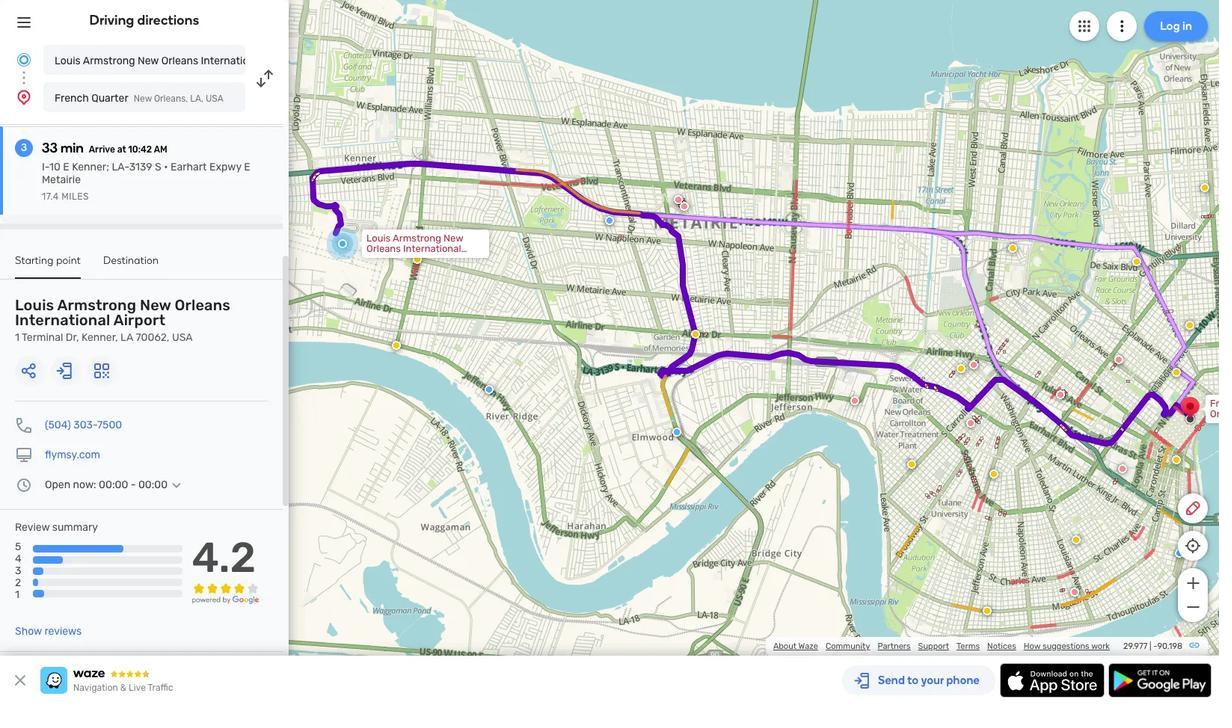 Task type: locate. For each thing, give the bounding box(es) containing it.
usa inside 'louis armstrong new orleans international airport 1 terminal dr, kenner, la 70062, usa'
[[172, 332, 193, 344]]

hazard image
[[413, 255, 422, 264], [1133, 257, 1142, 266], [1186, 321, 1195, 330], [392, 341, 401, 350], [908, 460, 917, 469], [990, 470, 999, 479], [1072, 536, 1081, 545], [983, 607, 992, 616]]

fr
[[1211, 398, 1220, 420]]

e right expwy
[[244, 161, 250, 174]]

0 horizontal spatial international
[[15, 311, 110, 329]]

1 down 4
[[15, 589, 19, 602]]

1 horizontal spatial international
[[201, 55, 263, 67]]

3139
[[129, 161, 152, 174]]

support
[[919, 642, 950, 652]]

1 vertical spatial international
[[15, 311, 110, 329]]

new for louis armstrong new orleans international airport
[[140, 296, 171, 314]]

1 horizontal spatial 00:00
[[138, 479, 168, 492]]

armstrong inside 'louis armstrong new orleans international airport 1 terminal dr, kenner, la 70062, usa'
[[57, 296, 136, 314]]

1 horizontal spatial e
[[244, 161, 250, 174]]

2 1 from the top
[[15, 589, 19, 602]]

orleans,
[[154, 94, 188, 104]]

starting point button
[[15, 254, 81, 279]]

0 horizontal spatial 00:00
[[99, 479, 128, 492]]

3 down 5
[[15, 565, 21, 578]]

0 horizontal spatial -
[[131, 479, 136, 492]]

2 horizontal spatial police image
[[673, 428, 682, 437]]

0 horizontal spatial usa
[[172, 332, 193, 344]]

louis armstrong new orleans international airport 1 terminal dr, kenner, la 70062, usa
[[15, 296, 231, 344]]

33
[[42, 140, 58, 156]]

0 vertical spatial orleans
[[161, 55, 198, 67]]

1 1 from the top
[[15, 332, 19, 344]]

location image
[[15, 88, 33, 106]]

new
[[138, 55, 159, 67], [134, 94, 152, 104], [140, 296, 171, 314]]

2 vertical spatial police image
[[673, 428, 682, 437]]

orleans for louis armstrong new orleans international airport 1 terminal dr, kenner, la 70062, usa
[[175, 296, 231, 314]]

0 vertical spatial louis
[[55, 55, 81, 67]]

1 vertical spatial orleans
[[175, 296, 231, 314]]

armstrong up quarter
[[83, 55, 135, 67]]

louis up the terminal
[[15, 296, 54, 314]]

0 vertical spatial international
[[201, 55, 263, 67]]

louis inside button
[[55, 55, 81, 67]]

1 vertical spatial airport
[[113, 311, 166, 329]]

0 vertical spatial new
[[138, 55, 159, 67]]

new inside french quarter new orleans, la, usa
[[134, 94, 152, 104]]

1 horizontal spatial -
[[1154, 642, 1158, 652]]

la-
[[112, 161, 129, 174]]

1 vertical spatial 3
[[15, 565, 21, 578]]

3
[[21, 141, 27, 154], [15, 565, 21, 578]]

0 vertical spatial armstrong
[[83, 55, 135, 67]]

la,
[[190, 94, 204, 104]]

-
[[131, 479, 136, 492], [1154, 642, 1158, 652]]

am
[[154, 144, 167, 155]]

usa right 'la,'
[[206, 94, 224, 104]]

x image
[[11, 672, 29, 690]]

kenner,
[[82, 332, 118, 344]]

how suggestions work link
[[1024, 642, 1111, 652]]

2 e from the left
[[244, 161, 250, 174]]

airport inside 'louis armstrong new orleans international airport 1 terminal dr, kenner, la 70062, usa'
[[113, 311, 166, 329]]

show
[[15, 626, 42, 638]]

airport inside louis armstrong new orleans international airport button
[[266, 55, 300, 67]]

2 vertical spatial new
[[140, 296, 171, 314]]

1 vertical spatial armstrong
[[57, 296, 136, 314]]

new inside 'louis armstrong new orleans international airport 1 terminal dr, kenner, la 70062, usa'
[[140, 296, 171, 314]]

1 horizontal spatial usa
[[206, 94, 224, 104]]

new for french quarter
[[134, 94, 152, 104]]

how
[[1024, 642, 1041, 652]]

international up the dr,
[[15, 311, 110, 329]]

terms
[[957, 642, 980, 652]]

new inside button
[[138, 55, 159, 67]]

international up 'la,'
[[201, 55, 263, 67]]

1 vertical spatial -
[[1154, 642, 1158, 652]]

0 vertical spatial 1
[[15, 332, 19, 344]]

0 vertical spatial 3
[[21, 141, 27, 154]]

29.977
[[1124, 642, 1148, 652]]

notices
[[988, 642, 1017, 652]]

0 horizontal spatial airport
[[113, 311, 166, 329]]

louis up 'french' on the top of page
[[55, 55, 81, 67]]

orleans inside 'louis armstrong new orleans international airport 1 terminal dr, kenner, la 70062, usa'
[[175, 296, 231, 314]]

driving
[[89, 12, 134, 28]]

new left orleans,
[[134, 94, 152, 104]]

1
[[15, 332, 19, 344], [15, 589, 19, 602]]

17.4
[[42, 192, 59, 202]]

now:
[[73, 479, 96, 492]]

international
[[201, 55, 263, 67], [15, 311, 110, 329]]

3 left 33
[[21, 141, 27, 154]]

7500
[[97, 419, 122, 432]]

i-10 e kenner; la-3139 s • earhart expwy e metairie 17.4 miles
[[42, 161, 250, 202]]

louis inside 'louis armstrong new orleans international airport 1 terminal dr, kenner, la 70062, usa'
[[15, 296, 54, 314]]

&
[[120, 683, 127, 694]]

airport
[[266, 55, 300, 67], [113, 311, 166, 329]]

road closed image
[[680, 202, 689, 211], [970, 361, 979, 370], [1119, 465, 1128, 474], [1071, 588, 1080, 597]]

pencil image
[[1185, 500, 1203, 518]]

community
[[826, 642, 871, 652]]

min
[[61, 140, 84, 156]]

road closed image
[[674, 195, 683, 204], [1115, 355, 1124, 364], [1057, 391, 1066, 400], [851, 397, 860, 406], [967, 419, 976, 428]]

dr,
[[66, 332, 79, 344]]

airport for louis armstrong new orleans international airport
[[266, 55, 300, 67]]

link image
[[1189, 640, 1201, 652]]

0 horizontal spatial e
[[63, 161, 69, 174]]

1 vertical spatial new
[[134, 94, 152, 104]]

303-
[[74, 419, 97, 432]]

(504)
[[45, 419, 71, 432]]

armstrong up kenner,
[[57, 296, 136, 314]]

louis armstrong new orleans international airport
[[55, 55, 300, 67]]

zoom out image
[[1184, 599, 1203, 617]]

usa right the 70062,
[[172, 332, 193, 344]]

at
[[117, 144, 126, 155]]

international inside 'louis armstrong new orleans international airport 1 terminal dr, kenner, la 70062, usa'
[[15, 311, 110, 329]]

driving directions
[[89, 12, 199, 28]]

flymsy.com link
[[45, 449, 100, 462]]

orleans inside button
[[161, 55, 198, 67]]

1 horizontal spatial louis
[[55, 55, 81, 67]]

armstrong for louis armstrong new orleans international airport
[[83, 55, 135, 67]]

usa
[[206, 94, 224, 104], [172, 332, 193, 344]]

louis for louis armstrong new orleans international airport 1 terminal dr, kenner, la 70062, usa
[[15, 296, 54, 314]]

police image
[[605, 216, 614, 225], [485, 385, 494, 394], [673, 428, 682, 437]]

new up french quarter new orleans, la, usa
[[138, 55, 159, 67]]

terms link
[[957, 642, 980, 652]]

0 vertical spatial usa
[[206, 94, 224, 104]]

e right 10
[[63, 161, 69, 174]]

33 min arrive at 10:42 am
[[42, 140, 167, 156]]

orleans
[[161, 55, 198, 67], [175, 296, 231, 314]]

1 horizontal spatial airport
[[266, 55, 300, 67]]

0 vertical spatial airport
[[266, 55, 300, 67]]

traffic
[[148, 683, 173, 694]]

- right the |
[[1154, 642, 1158, 652]]

0 horizontal spatial louis
[[15, 296, 54, 314]]

about
[[774, 642, 797, 652]]

1 vertical spatial louis
[[15, 296, 54, 314]]

(504) 303-7500
[[45, 419, 122, 432]]

review summary
[[15, 522, 98, 534]]

e
[[63, 161, 69, 174], [244, 161, 250, 174]]

1 vertical spatial 1
[[15, 589, 19, 602]]

metairie
[[42, 174, 81, 186]]

navigation
[[73, 683, 118, 694]]

armstrong inside button
[[83, 55, 135, 67]]

hazard image
[[1201, 183, 1210, 192], [1009, 244, 1018, 253], [691, 330, 700, 339], [957, 364, 966, 373], [1173, 368, 1182, 377], [1173, 456, 1182, 465]]

navigation & live traffic
[[73, 683, 173, 694]]

0 vertical spatial police image
[[605, 216, 614, 225]]

1 left the terminal
[[15, 332, 19, 344]]

about waze link
[[774, 642, 819, 652]]

airport for louis armstrong new orleans international airport 1 terminal dr, kenner, la 70062, usa
[[113, 311, 166, 329]]

international inside louis armstrong new orleans international airport button
[[201, 55, 263, 67]]

00:00
[[99, 479, 128, 492], [138, 479, 168, 492]]

louis
[[55, 55, 81, 67], [15, 296, 54, 314]]

new up the 70062,
[[140, 296, 171, 314]]

earhart
[[171, 161, 207, 174]]

1 vertical spatial police image
[[485, 385, 494, 394]]

support link
[[919, 642, 950, 652]]

s
[[155, 161, 161, 174]]

1 vertical spatial usa
[[172, 332, 193, 344]]

armstrong for louis armstrong new orleans international airport 1 terminal dr, kenner, la 70062, usa
[[57, 296, 136, 314]]

- left chevron down image
[[131, 479, 136, 492]]

i-
[[42, 161, 49, 174]]



Task type: vqa. For each thing, say whether or not it's contained in the screenshot.
bottom "USA"
yes



Task type: describe. For each thing, give the bounding box(es) containing it.
29.977 | -90.198
[[1124, 642, 1183, 652]]

open now: 00:00 - 00:00 button
[[45, 479, 186, 492]]

miles
[[62, 192, 89, 202]]

review
[[15, 522, 50, 534]]

la
[[121, 332, 133, 344]]

international for louis armstrong new orleans international airport
[[201, 55, 263, 67]]

0 vertical spatial -
[[131, 479, 136, 492]]

open now: 00:00 - 00:00
[[45, 479, 168, 492]]

1 00:00 from the left
[[99, 479, 128, 492]]

starting
[[15, 254, 54, 267]]

zoom in image
[[1184, 575, 1203, 593]]

70062,
[[136, 332, 170, 344]]

community link
[[826, 642, 871, 652]]

1 inside 5 4 3 2 1
[[15, 589, 19, 602]]

1 horizontal spatial police image
[[605, 216, 614, 225]]

5 4 3 2 1
[[15, 541, 21, 602]]

5
[[15, 541, 21, 554]]

2
[[15, 577, 21, 590]]

french quarter new orleans, la, usa
[[55, 92, 224, 105]]

point
[[56, 254, 81, 267]]

•
[[164, 161, 168, 174]]

about waze community partners support terms notices how suggestions work
[[774, 642, 1111, 652]]

2 00:00 from the left
[[138, 479, 168, 492]]

0 horizontal spatial police image
[[485, 385, 494, 394]]

90.198
[[1158, 642, 1183, 652]]

1 inside 'louis armstrong new orleans international airport 1 terminal dr, kenner, la 70062, usa'
[[15, 332, 19, 344]]

destination
[[103, 254, 159, 267]]

clock image
[[15, 477, 33, 495]]

international for louis armstrong new orleans international airport 1 terminal dr, kenner, la 70062, usa
[[15, 311, 110, 329]]

current location image
[[15, 51, 33, 69]]

french
[[55, 92, 89, 105]]

arrive
[[89, 144, 115, 155]]

kenner;
[[72, 161, 109, 174]]

4.2
[[192, 534, 256, 583]]

3 inside 5 4 3 2 1
[[15, 565, 21, 578]]

live
[[129, 683, 146, 694]]

chevron down image
[[168, 480, 186, 492]]

louis armstrong new orleans international airport button
[[43, 45, 300, 75]]

partners
[[878, 642, 911, 652]]

usa inside french quarter new orleans, la, usa
[[206, 94, 224, 104]]

|
[[1150, 642, 1152, 652]]

expwy
[[210, 161, 242, 174]]

suggestions
[[1043, 642, 1090, 652]]

partners link
[[878, 642, 911, 652]]

directions
[[137, 12, 199, 28]]

flymsy.com
[[45, 449, 100, 462]]

call image
[[15, 417, 33, 435]]

starting point
[[15, 254, 81, 267]]

open
[[45, 479, 70, 492]]

(504) 303-7500 link
[[45, 419, 122, 432]]

computer image
[[15, 447, 33, 465]]

work
[[1092, 642, 1111, 652]]

1 e from the left
[[63, 161, 69, 174]]

louis for louis armstrong new orleans international airport
[[55, 55, 81, 67]]

reviews
[[44, 626, 82, 638]]

notices link
[[988, 642, 1017, 652]]

10
[[49, 161, 61, 174]]

show reviews
[[15, 626, 82, 638]]

destination button
[[103, 254, 159, 278]]

summary
[[52, 522, 98, 534]]

4
[[15, 553, 21, 566]]

quarter
[[91, 92, 129, 105]]

waze
[[799, 642, 819, 652]]

orleans for louis armstrong new orleans international airport
[[161, 55, 198, 67]]

terminal
[[22, 332, 63, 344]]

10:42
[[128, 144, 152, 155]]



